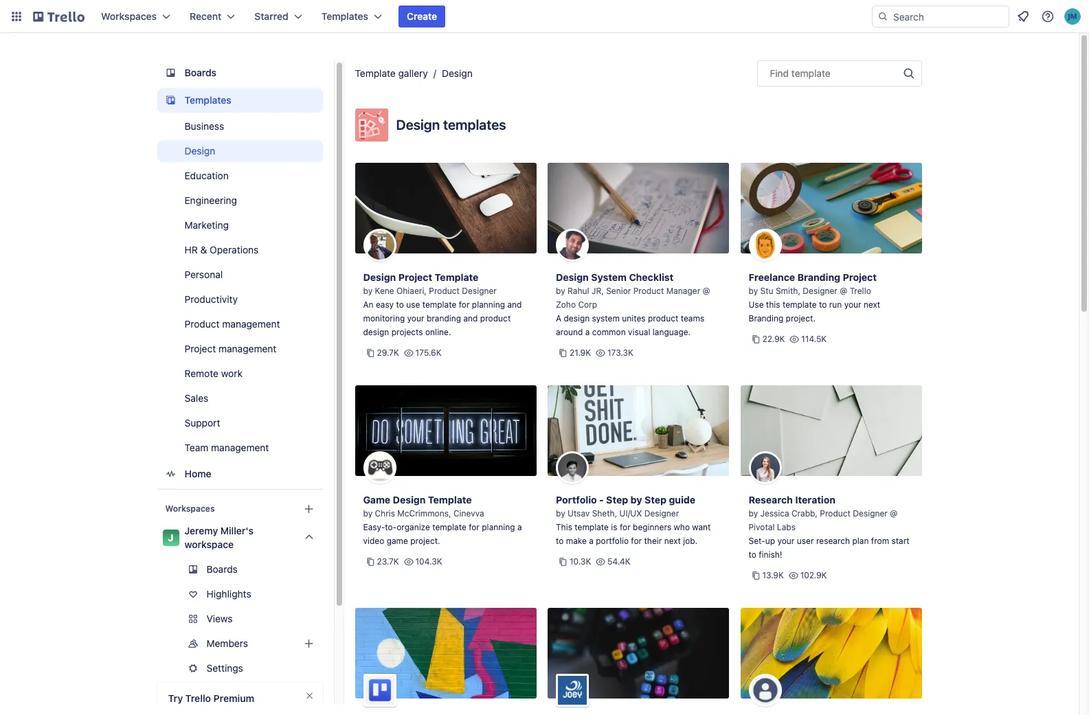 Task type: describe. For each thing, give the bounding box(es) containing it.
teams
[[681, 313, 705, 324]]

guide
[[669, 494, 696, 506]]

try
[[168, 693, 183, 705]]

marketing
[[185, 219, 229, 231]]

productivity link
[[157, 289, 323, 311]]

research
[[817, 536, 850, 546]]

business
[[185, 120, 224, 132]]

organize
[[397, 522, 430, 533]]

@ inside design system checklist by rahul jr, senior product manager @ zoho corp a design system unites product teams around a common visual language.
[[703, 286, 710, 296]]

who
[[674, 522, 690, 533]]

boards for views
[[207, 564, 238, 575]]

common
[[592, 327, 626, 337]]

design inside design project template by kene ohiaeri, product designer an easy to use template for planning and monitoring your branding and product design projects online.
[[363, 272, 396, 283]]

views
[[207, 613, 233, 625]]

engineering link
[[157, 190, 323, 212]]

design project template by kene ohiaeri, product designer an easy to use template for planning and monitoring your branding and product design projects online.
[[363, 272, 522, 337]]

0 vertical spatial branding
[[798, 272, 841, 283]]

remote
[[185, 368, 219, 379]]

product inside research iteration by jessica crabb, product designer @ pivotal labs set-up your user research plan from start to finish!
[[820, 509, 851, 519]]

next inside portfolio - step by step guide by utsav sheth, ui/ux designer this template is for beginners who want to make a portfolio for their next job.
[[664, 536, 681, 546]]

remote work
[[185, 368, 243, 379]]

0 vertical spatial template
[[355, 67, 396, 79]]

is
[[611, 522, 618, 533]]

this
[[766, 300, 781, 310]]

pivotal
[[749, 522, 775, 533]]

product management
[[185, 318, 280, 330]]

add image
[[301, 636, 317, 652]]

starred
[[255, 10, 288, 22]]

from
[[871, 536, 889, 546]]

product management link
[[157, 313, 323, 335]]

game
[[363, 494, 391, 506]]

by for kene
[[363, 286, 373, 296]]

to-
[[385, 522, 397, 533]]

crabb,
[[792, 509, 818, 519]]

an
[[363, 300, 374, 310]]

@ for research iteration
[[890, 509, 898, 519]]

design right the gallery
[[442, 67, 473, 79]]

rahul jr, senior product manager @ zoho corp image
[[556, 229, 589, 262]]

104.3k
[[416, 557, 442, 567]]

settings
[[207, 663, 243, 674]]

jeremy
[[185, 525, 218, 537]]

0 horizontal spatial project
[[185, 343, 216, 355]]

by for rahul
[[556, 286, 565, 296]]

home image
[[163, 466, 179, 483]]

j
[[168, 532, 174, 544]]

your inside freelance branding project by stu smith, designer @ trello use this template to run your next branding project.
[[845, 300, 862, 310]]

designer inside design project template by kene ohiaeri, product designer an easy to use template for planning and monitoring your branding and product design projects online.
[[462, 286, 497, 296]]

jeremy miller (jeremymiller198) image
[[1065, 8, 1081, 25]]

zoho
[[556, 300, 576, 310]]

checklist
[[629, 272, 674, 283]]

114.5k
[[802, 334, 827, 344]]

highlights link
[[157, 584, 323, 606]]

primary element
[[0, 0, 1089, 33]]

recent
[[190, 10, 222, 22]]

trello design team image
[[363, 674, 396, 707]]

labs
[[777, 522, 796, 533]]

0 notifications image
[[1015, 8, 1032, 25]]

personal link
[[157, 264, 323, 286]]

ui/ux
[[620, 509, 642, 519]]

forward image inside members link
[[320, 636, 336, 652]]

back to home image
[[33, 5, 85, 27]]

1 vertical spatial branding
[[749, 313, 784, 324]]

template inside freelance branding project by stu smith, designer @ trello use this template to run your next branding project.
[[783, 300, 817, 310]]

product inside design project template by kene ohiaeri, product designer an easy to use template for planning and monitoring your branding and product design projects online.
[[429, 286, 460, 296]]

design system checklist by rahul jr, senior product manager @ zoho corp a design system unites product teams around a common visual language.
[[556, 272, 710, 337]]

planning inside the game design template by chris mccrimmons, cinevva easy-to-organize template for planning a video game project.
[[482, 522, 515, 533]]

cinevva
[[454, 509, 484, 519]]

personal
[[185, 269, 223, 280]]

project inside freelance branding project by stu smith, designer @ trello use this template to run your next branding project.
[[843, 272, 877, 283]]

home link
[[157, 462, 323, 487]]

stu
[[761, 286, 774, 296]]

1 vertical spatial workspaces
[[165, 504, 215, 514]]

around
[[556, 327, 583, 337]]

work
[[221, 368, 243, 379]]

boards link for views
[[157, 559, 323, 581]]

29.7k
[[377, 348, 399, 358]]

22.9k
[[763, 334, 785, 344]]

Search field
[[889, 6, 1009, 27]]

product inside design system checklist by rahul jr, senior product manager @ zoho corp a design system unites product teams around a common visual language.
[[634, 286, 664, 296]]

operations
[[210, 244, 259, 256]]

for inside the game design template by chris mccrimmons, cinevva easy-to-organize template for planning a video game project.
[[469, 522, 480, 533]]

project. inside freelance branding project by stu smith, designer @ trello use this template to run your next branding project.
[[786, 313, 816, 324]]

23.7k
[[377, 557, 399, 567]]

template for design project template
[[435, 272, 479, 283]]

switch to… image
[[10, 10, 23, 23]]

template for game design template
[[428, 494, 472, 506]]

project inside design project template by kene ohiaeri, product designer an easy to use template for planning and monitoring your branding and product design projects online.
[[398, 272, 432, 283]]

13.9k
[[763, 571, 784, 581]]

visual
[[628, 327, 651, 337]]

templates inside popup button
[[321, 10, 368, 22]]

jessica
[[761, 509, 789, 519]]

jr,
[[592, 286, 604, 296]]

members link
[[157, 633, 336, 655]]

product down the productivity
[[185, 318, 220, 330]]

173.3k
[[608, 348, 634, 358]]

to inside design project template by kene ohiaeri, product designer an easy to use template for planning and monitoring your branding and product design projects online.
[[396, 300, 404, 310]]

planning inside design project template by kene ohiaeri, product designer an easy to use template for planning and monitoring your branding and product design projects online.
[[472, 300, 505, 310]]

next inside freelance branding project by stu smith, designer @ trello use this template to run your next branding project.
[[864, 300, 881, 310]]

by for step
[[631, 494, 642, 506]]

projects
[[392, 327, 423, 337]]

premium
[[213, 693, 254, 705]]

project. inside the game design template by chris mccrimmons, cinevva easy-to-organize template for planning a video game project.
[[411, 536, 440, 546]]

team management
[[185, 442, 269, 454]]

members
[[207, 638, 248, 650]]

to inside research iteration by jessica crabb, product designer @ pivotal labs set-up your user research plan from start to finish!
[[749, 550, 757, 560]]

board image
[[163, 65, 179, 81]]

rahul
[[568, 286, 589, 296]]

design inside the game design template by chris mccrimmons, cinevva easy-to-organize template for planning a video game project.
[[393, 494, 426, 506]]

boards for home
[[185, 67, 217, 78]]

1 vertical spatial and
[[464, 313, 478, 324]]

by for stu
[[749, 286, 758, 296]]

1 vertical spatial design link
[[157, 140, 323, 162]]

management for project management
[[219, 343, 277, 355]]

education
[[185, 170, 229, 181]]

template gallery link
[[355, 67, 428, 79]]

support
[[185, 417, 220, 429]]

team management link
[[157, 437, 323, 459]]

system
[[592, 313, 620, 324]]

sales
[[185, 392, 208, 404]]

1 step from the left
[[606, 494, 628, 506]]

to inside portfolio - step by step guide by utsav sheth, ui/ux designer this template is for beginners who want to make a portfolio for their next job.
[[556, 536, 564, 546]]

create a workspace image
[[301, 501, 317, 518]]

template inside portfolio - step by step guide by utsav sheth, ui/ux designer this template is for beginners who want to make a portfolio for their next job.
[[575, 522, 609, 533]]

by up this
[[556, 509, 565, 519]]

template board image
[[163, 92, 179, 109]]

run
[[829, 300, 842, 310]]

template inside design project template by kene ohiaeri, product designer an easy to use template for planning and monitoring your branding and product design projects online.
[[422, 300, 457, 310]]

gallery
[[398, 67, 428, 79]]

game
[[387, 536, 408, 546]]

make
[[566, 536, 587, 546]]

2 step from the left
[[645, 494, 667, 506]]

beginners
[[633, 522, 672, 533]]

try trello premium
[[168, 693, 254, 705]]



Task type: locate. For each thing, give the bounding box(es) containing it.
templates button
[[313, 5, 390, 27]]

user
[[797, 536, 814, 546]]

and
[[508, 300, 522, 310], [464, 313, 478, 324]]

0 horizontal spatial and
[[464, 313, 478, 324]]

0 vertical spatial boards link
[[157, 60, 323, 85]]

management down productivity link
[[222, 318, 280, 330]]

support link
[[157, 412, 323, 434]]

template inside field
[[792, 67, 831, 79]]

template inside the game design template by chris mccrimmons, cinevva easy-to-organize template for planning a video game project.
[[432, 522, 467, 533]]

design link right the gallery
[[442, 67, 473, 79]]

next
[[864, 300, 881, 310], [664, 536, 681, 546]]

2 horizontal spatial @
[[890, 509, 898, 519]]

starred button
[[246, 5, 310, 27]]

0 horizontal spatial templates
[[185, 94, 232, 106]]

project
[[398, 272, 432, 283], [843, 272, 877, 283], [185, 343, 216, 355]]

1 vertical spatial trello
[[185, 693, 211, 705]]

to down set-
[[749, 550, 757, 560]]

workspaces button
[[93, 5, 179, 27]]

1 vertical spatial next
[[664, 536, 681, 546]]

@ right manager
[[703, 286, 710, 296]]

21.9k
[[570, 348, 591, 358]]

step right -
[[606, 494, 628, 506]]

1 horizontal spatial @
[[840, 286, 848, 296]]

pearl, writer image
[[749, 674, 782, 707]]

kene
[[375, 286, 394, 296]]

0 horizontal spatial step
[[606, 494, 628, 506]]

1 vertical spatial a
[[518, 522, 522, 533]]

this
[[556, 522, 573, 533]]

0 horizontal spatial design
[[363, 327, 389, 337]]

kene ohiaeri, product designer image
[[363, 229, 396, 262]]

portfolio
[[556, 494, 597, 506]]

open information menu image
[[1041, 10, 1055, 23]]

chris mccrimmons, cinevva image
[[363, 452, 396, 485]]

1 boards link from the top
[[157, 60, 323, 85]]

forward image inside "views" link
[[320, 611, 336, 628]]

branding
[[427, 313, 461, 324]]

@
[[703, 286, 710, 296], [840, 286, 848, 296], [890, 509, 898, 519]]

boards right "board" image
[[185, 67, 217, 78]]

design link up the "education" link
[[157, 140, 323, 162]]

0 horizontal spatial your
[[407, 313, 424, 324]]

boards link up templates 'link'
[[157, 60, 323, 85]]

1 forward image from the top
[[320, 611, 336, 628]]

design inside design project template by kene ohiaeri, product designer an easy to use template for planning and monitoring your branding and product design projects online.
[[363, 327, 389, 337]]

2 boards link from the top
[[157, 559, 323, 581]]

1 vertical spatial template
[[435, 272, 479, 283]]

template inside design project template by kene ohiaeri, product designer an easy to use template for planning and monitoring your branding and product design projects online.
[[435, 272, 479, 283]]

your right run
[[845, 300, 862, 310]]

1 horizontal spatial workspaces
[[165, 504, 215, 514]]

find template
[[770, 67, 831, 79]]

design templates
[[396, 117, 506, 133]]

2 vertical spatial your
[[778, 536, 795, 546]]

design down business
[[185, 145, 215, 157]]

102.9k
[[801, 571, 827, 581]]

design up around
[[564, 313, 590, 324]]

templates link
[[157, 88, 323, 113]]

a left this
[[518, 522, 522, 533]]

design up mccrimmons, in the bottom of the page
[[393, 494, 426, 506]]

design down monitoring
[[363, 327, 389, 337]]

planning
[[472, 300, 505, 310], [482, 522, 515, 533]]

up
[[766, 536, 775, 546]]

workspaces inside popup button
[[101, 10, 157, 22]]

set-
[[749, 536, 766, 546]]

marketing link
[[157, 214, 323, 236]]

joey myers design, freelancer image
[[556, 674, 589, 707]]

0 vertical spatial next
[[864, 300, 881, 310]]

a
[[586, 327, 590, 337], [518, 522, 522, 533], [589, 536, 594, 546]]

game design template by chris mccrimmons, cinevva easy-to-organize template for planning a video game project.
[[363, 494, 522, 546]]

0 vertical spatial a
[[586, 327, 590, 337]]

1 horizontal spatial trello
[[850, 286, 871, 296]]

2 product from the left
[[648, 313, 679, 324]]

product inside design system checklist by rahul jr, senior product manager @ zoho corp a design system unites product teams around a common visual language.
[[648, 313, 679, 324]]

1 vertical spatial templates
[[185, 94, 232, 106]]

a inside the game design template by chris mccrimmons, cinevva easy-to-organize template for planning a video game project.
[[518, 522, 522, 533]]

0 vertical spatial boards
[[185, 67, 217, 78]]

project. down "organize"
[[411, 536, 440, 546]]

forward image
[[320, 611, 336, 628], [320, 636, 336, 652]]

project management link
[[157, 338, 323, 360]]

and left 'zoho'
[[508, 300, 522, 310]]

project. up 114.5k
[[786, 313, 816, 324]]

@ for freelance branding project
[[840, 286, 848, 296]]

@ up start
[[890, 509, 898, 519]]

trello
[[850, 286, 871, 296], [185, 693, 211, 705]]

their
[[644, 536, 662, 546]]

design link
[[442, 67, 473, 79], [157, 140, 323, 162]]

designer inside portfolio - step by step guide by utsav sheth, ui/ux designer this template is for beginners who want to make a portfolio for their next job.
[[645, 509, 679, 519]]

1 horizontal spatial project
[[398, 272, 432, 283]]

0 vertical spatial design link
[[442, 67, 473, 79]]

1 horizontal spatial and
[[508, 300, 522, 310]]

by up 'zoho'
[[556, 286, 565, 296]]

0 horizontal spatial product
[[480, 313, 511, 324]]

design right design icon
[[396, 117, 440, 133]]

hr
[[185, 244, 198, 256]]

for down cinevva
[[469, 522, 480, 533]]

management down product management link
[[219, 343, 277, 355]]

0 horizontal spatial @
[[703, 286, 710, 296]]

by left stu
[[749, 286, 758, 296]]

home
[[185, 468, 211, 480]]

to
[[396, 300, 404, 310], [819, 300, 827, 310], [556, 536, 564, 546], [749, 550, 757, 560]]

for inside design project template by kene ohiaeri, product designer an easy to use template for planning and monitoring your branding and product design projects online.
[[459, 300, 470, 310]]

1 horizontal spatial step
[[645, 494, 667, 506]]

to left run
[[819, 300, 827, 310]]

chris
[[375, 509, 395, 519]]

1 horizontal spatial your
[[778, 536, 795, 546]]

boards up highlights
[[207, 564, 238, 575]]

1 vertical spatial project.
[[411, 536, 440, 546]]

0 vertical spatial project.
[[786, 313, 816, 324]]

0 vertical spatial your
[[845, 300, 862, 310]]

0 vertical spatial management
[[222, 318, 280, 330]]

product up branding
[[429, 286, 460, 296]]

a
[[556, 313, 562, 324]]

1 horizontal spatial project.
[[786, 313, 816, 324]]

your inside design project template by kene ohiaeri, product designer an easy to use template for planning and monitoring your branding and product design projects online.
[[407, 313, 424, 324]]

project management
[[185, 343, 277, 355]]

0 vertical spatial planning
[[472, 300, 505, 310]]

project.
[[786, 313, 816, 324], [411, 536, 440, 546]]

forward image up forward image
[[320, 611, 336, 628]]

by inside design system checklist by rahul jr, senior product manager @ zoho corp a design system unites product teams around a common visual language.
[[556, 286, 565, 296]]

freelance
[[749, 272, 795, 283]]

1 vertical spatial management
[[219, 343, 277, 355]]

54.4k
[[608, 557, 631, 567]]

education link
[[157, 165, 323, 187]]

management for team management
[[211, 442, 269, 454]]

1 horizontal spatial design
[[564, 313, 590, 324]]

175.6k
[[416, 348, 442, 358]]

and right branding
[[464, 313, 478, 324]]

for right is
[[620, 522, 631, 533]]

1 horizontal spatial design link
[[442, 67, 473, 79]]

stu smith, designer @ trello image
[[749, 229, 782, 262]]

0 horizontal spatial next
[[664, 536, 681, 546]]

template down cinevva
[[432, 522, 467, 533]]

0 horizontal spatial design link
[[157, 140, 323, 162]]

your
[[845, 300, 862, 310], [407, 313, 424, 324], [778, 536, 795, 546]]

template down 'smith,'
[[783, 300, 817, 310]]

step left the "guide"
[[645, 494, 667, 506]]

2 vertical spatial template
[[428, 494, 472, 506]]

0 vertical spatial forward image
[[320, 611, 336, 628]]

by up easy-
[[363, 509, 373, 519]]

for left their
[[631, 536, 642, 546]]

management
[[222, 318, 280, 330], [219, 343, 277, 355], [211, 442, 269, 454]]

search image
[[878, 11, 889, 22]]

engineering
[[185, 195, 237, 206]]

research
[[749, 494, 793, 506]]

1 horizontal spatial branding
[[798, 272, 841, 283]]

start
[[892, 536, 910, 546]]

1 vertical spatial boards
[[207, 564, 238, 575]]

designer right ohiaeri,
[[462, 286, 497, 296]]

templates
[[443, 117, 506, 133]]

template gallery
[[355, 67, 428, 79]]

2 forward image from the top
[[320, 636, 336, 652]]

branding up run
[[798, 272, 841, 283]]

to left use
[[396, 300, 404, 310]]

ohiaeri,
[[397, 286, 427, 296]]

a right make
[[589, 536, 594, 546]]

design icon image
[[355, 109, 388, 142]]

finish!
[[759, 550, 783, 560]]

template up cinevva
[[428, 494, 472, 506]]

0 horizontal spatial branding
[[749, 313, 784, 324]]

design up kene
[[363, 272, 396, 283]]

forward image right the 'add' 'icon'
[[320, 636, 336, 652]]

by up ui/ux
[[631, 494, 642, 506]]

research iteration by jessica crabb, product designer @ pivotal labs set-up your user research plan from start to finish!
[[749, 494, 910, 560]]

0 vertical spatial templates
[[321, 10, 368, 22]]

designer inside freelance branding project by stu smith, designer @ trello use this template to run your next branding project.
[[803, 286, 838, 296]]

easy-
[[363, 522, 385, 533]]

designer up beginners
[[645, 509, 679, 519]]

templates right "starred" dropdown button in the left of the page
[[321, 10, 368, 22]]

0 horizontal spatial trello
[[185, 693, 211, 705]]

utsav
[[568, 509, 590, 519]]

remote work link
[[157, 363, 323, 385]]

a right around
[[586, 327, 590, 337]]

1 horizontal spatial product
[[648, 313, 679, 324]]

use
[[406, 300, 420, 310]]

your inside research iteration by jessica crabb, product designer @ pivotal labs set-up your user research plan from start to finish!
[[778, 536, 795, 546]]

by inside freelance branding project by stu smith, designer @ trello use this template to run your next branding project.
[[749, 286, 758, 296]]

@ up run
[[840, 286, 848, 296]]

template up branding
[[435, 272, 479, 283]]

template right find
[[792, 67, 831, 79]]

template up branding
[[422, 300, 457, 310]]

jessica crabb, product designer @ pivotal labs image
[[749, 452, 782, 485]]

productivity
[[185, 294, 238, 305]]

senior
[[606, 286, 631, 296]]

a inside design system checklist by rahul jr, senior product manager @ zoho corp a design system unites product teams around a common visual language.
[[586, 327, 590, 337]]

templates inside 'link'
[[185, 94, 232, 106]]

use
[[749, 300, 764, 310]]

freelance branding project by stu smith, designer @ trello use this template to run your next branding project.
[[749, 272, 881, 324]]

2 horizontal spatial your
[[845, 300, 862, 310]]

1 horizontal spatial templates
[[321, 10, 368, 22]]

2 vertical spatial management
[[211, 442, 269, 454]]

Find template field
[[757, 60, 922, 87]]

by inside research iteration by jessica crabb, product designer @ pivotal labs set-up your user research plan from start to finish!
[[749, 509, 758, 519]]

0 vertical spatial design
[[564, 313, 590, 324]]

language.
[[653, 327, 691, 337]]

by inside the game design template by chris mccrimmons, cinevva easy-to-organize template for planning a video game project.
[[363, 509, 373, 519]]

video
[[363, 536, 384, 546]]

boards link for home
[[157, 60, 323, 85]]

1 vertical spatial your
[[407, 313, 424, 324]]

your down labs
[[778, 536, 795, 546]]

0 vertical spatial and
[[508, 300, 522, 310]]

next right run
[[864, 300, 881, 310]]

design inside design system checklist by rahul jr, senior product manager @ zoho corp a design system unites product teams around a common visual language.
[[564, 313, 590, 324]]

design
[[564, 313, 590, 324], [363, 327, 389, 337]]

product down checklist
[[634, 286, 664, 296]]

recent button
[[181, 5, 244, 27]]

design up rahul
[[556, 272, 589, 283]]

1 horizontal spatial next
[[864, 300, 881, 310]]

forward image
[[320, 661, 336, 677]]

create
[[407, 10, 437, 22]]

for
[[459, 300, 470, 310], [469, 522, 480, 533], [620, 522, 631, 533], [631, 536, 642, 546]]

product inside design project template by kene ohiaeri, product designer an easy to use template for planning and monitoring your branding and product design projects online.
[[480, 313, 511, 324]]

2 horizontal spatial project
[[843, 272, 877, 283]]

product down iteration
[[820, 509, 851, 519]]

highlights
[[207, 588, 251, 600]]

management for product management
[[222, 318, 280, 330]]

0 horizontal spatial project.
[[411, 536, 440, 546]]

by inside design project template by kene ohiaeri, product designer an easy to use template for planning and monitoring your branding and product design projects online.
[[363, 286, 373, 296]]

designer up run
[[803, 286, 838, 296]]

designer up plan
[[853, 509, 888, 519]]

0 horizontal spatial workspaces
[[101, 10, 157, 22]]

product right branding
[[480, 313, 511, 324]]

2 vertical spatial a
[[589, 536, 594, 546]]

1 vertical spatial design
[[363, 327, 389, 337]]

for up branding
[[459, 300, 470, 310]]

template left the gallery
[[355, 67, 396, 79]]

1 product from the left
[[480, 313, 511, 324]]

product
[[480, 313, 511, 324], [648, 313, 679, 324]]

manager
[[667, 286, 701, 296]]

template down sheth,
[[575, 522, 609, 533]]

miller's
[[221, 525, 254, 537]]

designer inside research iteration by jessica crabb, product designer @ pivotal labs set-up your user research plan from start to finish!
[[853, 509, 888, 519]]

@ inside freelance branding project by stu smith, designer @ trello use this template to run your next branding project.
[[840, 286, 848, 296]]

management down support link
[[211, 442, 269, 454]]

template inside the game design template by chris mccrimmons, cinevva easy-to-organize template for planning a video game project.
[[428, 494, 472, 506]]

templates up business
[[185, 94, 232, 106]]

product up language.
[[648, 313, 679, 324]]

trello inside freelance branding project by stu smith, designer @ trello use this template to run your next branding project.
[[850, 286, 871, 296]]

template
[[792, 67, 831, 79], [422, 300, 457, 310], [783, 300, 817, 310], [432, 522, 467, 533], [575, 522, 609, 533]]

by up an
[[363, 286, 373, 296]]

to inside freelance branding project by stu smith, designer @ trello use this template to run your next branding project.
[[819, 300, 827, 310]]

1 vertical spatial planning
[[482, 522, 515, 533]]

a inside portfolio - step by step guide by utsav sheth, ui/ux designer this template is for beginners who want to make a portfolio for their next job.
[[589, 536, 594, 546]]

design inside design system checklist by rahul jr, senior product manager @ zoho corp a design system unites product teams around a common visual language.
[[556, 272, 589, 283]]

1 vertical spatial boards link
[[157, 559, 323, 581]]

next down who
[[664, 536, 681, 546]]

portfolio
[[596, 536, 629, 546]]

smith,
[[776, 286, 801, 296]]

by up pivotal
[[749, 509, 758, 519]]

by for chris
[[363, 509, 373, 519]]

to down this
[[556, 536, 564, 546]]

your down use
[[407, 313, 424, 324]]

@ inside research iteration by jessica crabb, product designer @ pivotal labs set-up your user research plan from start to finish!
[[890, 509, 898, 519]]

1 vertical spatial forward image
[[320, 636, 336, 652]]

portfolio - step by step guide by utsav sheth, ui/ux designer this template is for beginners who want to make a portfolio for their next job.
[[556, 494, 711, 546]]

iteration
[[795, 494, 836, 506]]

0 vertical spatial workspaces
[[101, 10, 157, 22]]

boards link up 'highlights' link
[[157, 559, 323, 581]]

create button
[[399, 5, 446, 27]]

utsav sheth, ui/ux designer image
[[556, 452, 589, 485]]

0 vertical spatial trello
[[850, 286, 871, 296]]

sheth,
[[592, 509, 617, 519]]

branding down this
[[749, 313, 784, 324]]



Task type: vqa. For each thing, say whether or not it's contained in the screenshot.


